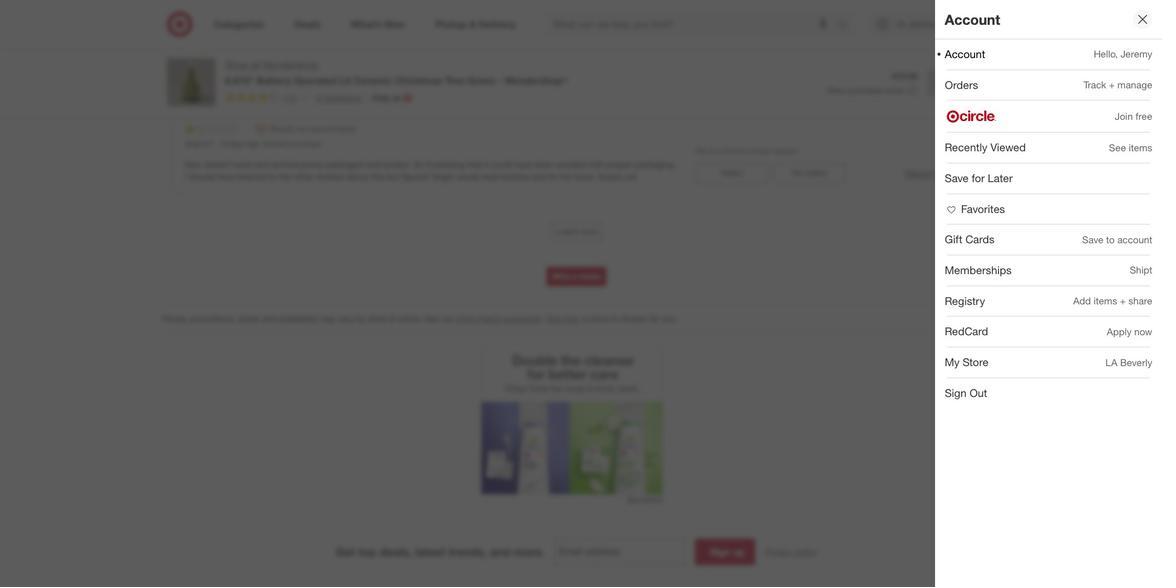 Task type: describe. For each thing, give the bounding box(es) containing it.
favorites link
[[936, 194, 1163, 224]]

jeremy for hi, jeremy
[[909, 19, 937, 29]]

la beverly
[[1106, 356, 1153, 369]]

,
[[259, 139, 261, 148]]

items for recently viewed
[[1129, 142, 1153, 154]]

been
[[535, 159, 554, 169]]

for inside account dialog
[[972, 171, 985, 185]]

report for 2nd report review button from the bottom
[[906, 53, 936, 65]]

latest
[[415, 545, 446, 559]]

advertisement region
[[481, 343, 663, 495]]

hi,
[[897, 19, 907, 29]]

$15.00
[[893, 71, 918, 81]]

recommend
[[310, 123, 356, 134]]

add items + share
[[1074, 295, 1153, 307]]

1 report review button from the top
[[906, 53, 966, 66]]

&
[[390, 314, 395, 324]]

prices,
[[163, 314, 188, 324]]

1 store from the left
[[368, 314, 387, 324]]

1 horizontal spatial a
[[583, 314, 587, 324]]

join free
[[1116, 110, 1153, 122]]

listened
[[238, 171, 267, 182]]

our
[[442, 314, 454, 324]]

sign for sign out
[[945, 386, 967, 400]]

0 horizontal spatial see
[[424, 314, 439, 324]]

sponsored
[[627, 495, 663, 504]]

target
[[431, 171, 454, 182]]

2 find from the top
[[723, 146, 735, 155]]

lit
[[340, 74, 351, 87]]

broken. inside item doesn't work and arrived poorly packaged and broken. so frustrating that it could have been avoided with proper packaging. i should have listened to the other reviews about this but figured target would read reviews and fix the issue. guess not.
[[383, 159, 411, 169]]

by
[[357, 314, 366, 324]]

2 helpful? from the top
[[774, 146, 799, 155]]

add for add to cart
[[936, 77, 954, 89]]

privacy policy
[[765, 547, 818, 557]]

search button
[[832, 11, 861, 40]]

1 vertical spatial have
[[217, 171, 235, 182]]

19
[[220, 139, 228, 148]]

packaged
[[326, 159, 364, 169]]

could
[[491, 159, 512, 169]]

6.875"
[[225, 74, 254, 87]]

not
[[295, 123, 308, 134]]

1 report review from the top
[[906, 53, 966, 65]]

and left more.
[[490, 545, 511, 559]]

ceramic
[[354, 74, 393, 87]]

guarantee
[[504, 314, 542, 324]]

and down 3 questions
[[322, 104, 343, 117]]

and up listened
[[255, 159, 269, 169]]

this inside item doesn't work and arrived poorly packaged and broken. so frustrating that it could have been avoided with proper packaging. i should have listened to the other reviews about this but figured target would read reviews and fix the issue. guess not.
[[371, 171, 385, 182]]

see items
[[1110, 142, 1153, 154]]

review inside button
[[579, 272, 601, 281]]

1 reviews from the left
[[316, 171, 345, 182]]

helpful
[[721, 168, 744, 177]]

price
[[456, 314, 475, 324]]

avoided
[[556, 159, 586, 169]]

manage
[[1118, 79, 1153, 91]]

- inside arrived poorly oackaged and broken. region
[[215, 139, 218, 148]]

policy
[[795, 547, 818, 557]]

days
[[230, 139, 245, 148]]

not
[[792, 168, 804, 177]]

hello, jeremy
[[1094, 48, 1153, 60]]

price match guarantee link
[[456, 314, 542, 324]]

doesn't
[[204, 159, 232, 169]]

la
[[1106, 356, 1118, 369]]

1 vertical spatial +
[[1121, 295, 1126, 307]]

questions
[[323, 93, 362, 103]]

should
[[190, 171, 215, 182]]

helpful
[[806, 168, 828, 177]]

fix
[[549, 171, 557, 182]]

sign up
[[710, 546, 745, 558]]

1 did you find this review helpful? from the top
[[696, 32, 799, 41]]

green
[[468, 74, 495, 87]]

only
[[372, 93, 390, 103]]

would
[[269, 123, 293, 134]]

redcard
[[945, 325, 989, 338]]

arrived
[[185, 104, 224, 117]]

3 questions
[[316, 93, 362, 103]]

at
[[393, 93, 401, 103]]

get
[[336, 545, 355, 559]]

christmas
[[395, 74, 443, 87]]

items for registry
[[1094, 295, 1118, 307]]

1 you from the top
[[709, 32, 721, 41]]

to for add
[[957, 77, 966, 89]]

1 vertical spatial this
[[737, 146, 749, 155]]

is
[[611, 314, 617, 324]]

now
[[1135, 326, 1153, 338]]

and down been
[[532, 171, 546, 182]]

may
[[320, 314, 336, 324]]

2 link
[[962, 11, 989, 38]]

you.
[[662, 314, 678, 324]]

proper
[[607, 159, 632, 169]]

0 vertical spatial this
[[737, 32, 749, 41]]

issue.
[[574, 171, 596, 182]]

vary
[[338, 314, 354, 324]]

that
[[467, 159, 482, 169]]

join
[[1116, 110, 1134, 122]]

arrived poorly oackaged and broken. region
[[153, 0, 1001, 517]]

.
[[542, 314, 544, 324]]

up
[[733, 546, 745, 558]]

out
[[970, 386, 988, 400]]

report for 2nd report review button from the top
[[906, 168, 936, 180]]

item
[[185, 159, 202, 169]]

but
[[387, 171, 400, 182]]

jeremy for hello, jeremy
[[1121, 48, 1153, 60]]

1 the from the left
[[280, 171, 292, 182]]

shop
[[225, 59, 248, 71]]

112 link
[[225, 91, 308, 106]]

and right styles on the bottom of page
[[262, 314, 277, 324]]

1 did from the top
[[696, 32, 707, 41]]



Task type: locate. For each thing, give the bounding box(es) containing it.
to left the cart
[[957, 77, 966, 89]]

cards
[[966, 233, 995, 246]]

save for save for later
[[945, 171, 969, 185]]

reviews down "packaged"
[[316, 171, 345, 182]]

0 horizontal spatial +
[[1110, 79, 1115, 91]]

3
[[316, 93, 321, 103]]

read
[[482, 171, 499, 182]]

items up the apply
[[1094, 295, 1118, 307]]

1 horizontal spatial for
[[972, 171, 985, 185]]

1 vertical spatial did you find this review helpful?
[[696, 146, 799, 155]]

2
[[980, 13, 984, 20]]

1 horizontal spatial items
[[1129, 142, 1153, 154]]

item doesn't work and arrived poorly packaged and broken. so frustrating that it could have been avoided with proper packaging. i should have listened to the other reviews about this but figured target would read reviews and fix the issue. guess not.
[[185, 159, 676, 182]]

ago
[[247, 139, 259, 148]]

1 vertical spatial you
[[709, 146, 721, 155]]

0 horizontal spatial -
[[215, 139, 218, 148]]

2 report review from the top
[[906, 168, 966, 180]]

2 vertical spatial this
[[371, 171, 385, 182]]

have
[[514, 159, 532, 169], [217, 171, 235, 182]]

sign inside account dialog
[[945, 386, 967, 400]]

would not recommend
[[269, 123, 356, 134]]

2 did you find this review helpful? from the top
[[696, 146, 799, 155]]

not helpful
[[792, 168, 828, 177]]

0 horizontal spatial add
[[936, 77, 954, 89]]

1 horizontal spatial poorly
[[300, 159, 324, 169]]

112
[[282, 93, 296, 103]]

report
[[906, 53, 936, 65], [906, 168, 936, 180]]

- right p
[[215, 139, 218, 148]]

write
[[552, 272, 570, 281]]

0 horizontal spatial save
[[945, 171, 969, 185]]

have left been
[[514, 159, 532, 169]]

1 vertical spatial broken.
[[383, 159, 411, 169]]

not helpful button
[[774, 163, 846, 183]]

sign inside button
[[710, 546, 731, 558]]

account up add to cart
[[945, 47, 986, 61]]

hello,
[[1094, 48, 1118, 60]]

1 vertical spatial add
[[1074, 295, 1092, 307]]

1 vertical spatial report review
[[906, 168, 966, 180]]

1 vertical spatial did
[[696, 146, 707, 155]]

1 vertical spatial save
[[1083, 234, 1104, 246]]

add left share
[[1074, 295, 1092, 307]]

None text field
[[555, 539, 685, 566]]

a right how
[[583, 314, 587, 324]]

trends,
[[449, 545, 487, 559]]

so
[[414, 159, 424, 169]]

0 vertical spatial helpful?
[[774, 32, 799, 41]]

0 vertical spatial broken.
[[346, 104, 387, 117]]

guest review image 1 of 1, zoom in image
[[185, 26, 227, 68]]

report up $15.00
[[906, 53, 936, 65]]

report review up $15.00
[[906, 53, 966, 65]]

1 vertical spatial helpful?
[[774, 146, 799, 155]]

0 horizontal spatial poorly
[[228, 104, 262, 117]]

0 vertical spatial did
[[696, 32, 707, 41]]

2 horizontal spatial to
[[1107, 234, 1115, 246]]

sign left up
[[710, 546, 731, 558]]

see how button
[[546, 312, 581, 326]]

account
[[945, 11, 1001, 28], [945, 47, 986, 61]]

report left save for later
[[906, 168, 936, 180]]

save to account
[[1083, 234, 1153, 246]]

add inside account dialog
[[1074, 295, 1092, 307]]

did
[[696, 32, 707, 41], [696, 146, 707, 155]]

0 vertical spatial -
[[498, 74, 502, 87]]

add inside add to cart button
[[936, 77, 954, 89]]

helpful?
[[774, 32, 799, 41], [774, 146, 799, 155]]

account up account hello, jeremy element
[[945, 11, 1001, 28]]

save for save to account
[[1083, 234, 1104, 246]]

purchased
[[849, 86, 883, 95]]

arrived
[[272, 159, 298, 169]]

image of 6.875" battery operated lit ceramic christmas tree green - wondershop™ image
[[167, 58, 216, 107]]

arrived poorly oackaged and broken.
[[185, 104, 387, 117]]

0 horizontal spatial store
[[368, 314, 387, 324]]

find
[[723, 32, 735, 41], [723, 146, 735, 155]]

0 vertical spatial account
[[945, 11, 1001, 28]]

0 vertical spatial add
[[936, 77, 954, 89]]

to inside item doesn't work and arrived poorly packaged and broken. so frustrating that it could have been avoided with proper packaging. i should have listened to the other reviews about this but figured target would read reviews and fix the issue. guess not.
[[270, 171, 277, 182]]

2 vertical spatial to
[[1107, 234, 1115, 246]]

would
[[456, 171, 479, 182]]

see inside account dialog
[[1110, 142, 1127, 154]]

more
[[581, 227, 597, 236]]

save down recently
[[945, 171, 969, 185]]

a right write
[[572, 272, 577, 281]]

see left our
[[424, 314, 439, 324]]

broken.
[[346, 104, 387, 117], [383, 159, 411, 169]]

1 horizontal spatial have
[[514, 159, 532, 169]]

add to cart button
[[928, 70, 996, 96]]

add left the cart
[[936, 77, 954, 89]]

for left 'you.'
[[650, 314, 660, 324]]

0 vertical spatial have
[[514, 159, 532, 169]]

sign out link
[[936, 378, 1163, 409]]

poorly inside item doesn't work and arrived poorly packaged and broken. so frustrating that it could have been avoided with proper packaging. i should have listened to the other reviews about this but figured target would read reviews and fix the issue. guess not.
[[300, 159, 324, 169]]

when purchased online
[[828, 86, 905, 95]]

1 vertical spatial to
[[270, 171, 277, 182]]

for left 'later'
[[972, 171, 985, 185]]

account dialog
[[936, 0, 1163, 587]]

i
[[185, 171, 187, 182]]

to left account
[[1107, 234, 1115, 246]]

sign left out
[[945, 386, 967, 400]]

to inside account dialog
[[1107, 234, 1115, 246]]

0 vertical spatial find
[[723, 32, 735, 41]]

1 vertical spatial items
[[1094, 295, 1118, 307]]

see right .
[[547, 314, 562, 324]]

store left & at the bottom left
[[368, 314, 387, 324]]

sign for sign up
[[710, 546, 731, 558]]

top
[[359, 545, 377, 559]]

broken. down the only
[[346, 104, 387, 117]]

0 vertical spatial report
[[906, 53, 936, 65]]

0 vertical spatial +
[[1110, 79, 1115, 91]]

2 store from the left
[[590, 314, 609, 324]]

store left is
[[590, 314, 609, 324]]

hi, jeremy
[[897, 19, 937, 29]]

sign up button
[[695, 539, 756, 566]]

battery
[[257, 74, 291, 87]]

2 account from the top
[[945, 47, 986, 61]]

1 horizontal spatial sign
[[945, 386, 967, 400]]

0 vertical spatial report review button
[[906, 53, 966, 66]]

save for later link
[[936, 163, 1163, 194]]

account hello, jeremy element
[[945, 47, 986, 61]]

0 horizontal spatial sign
[[710, 546, 731, 558]]

0 vertical spatial items
[[1129, 142, 1153, 154]]

0 horizontal spatial a
[[572, 272, 577, 281]]

have down doesn't
[[217, 171, 235, 182]]

- inside shop all wondershop 6.875" battery operated lit ceramic christmas tree green - wondershop™
[[498, 74, 502, 87]]

verified
[[263, 139, 287, 148]]

join free link
[[936, 101, 1163, 132]]

p
[[208, 139, 213, 148]]

+ right track in the top of the page
[[1110, 79, 1115, 91]]

cart
[[969, 77, 988, 89]]

other
[[294, 171, 314, 182]]

save left account
[[1083, 234, 1104, 246]]

0 vertical spatial poorly
[[228, 104, 262, 117]]

1 vertical spatial report
[[906, 168, 936, 180]]

2 report from the top
[[906, 168, 936, 180]]

+ left share
[[1121, 295, 1126, 307]]

2 horizontal spatial see
[[1110, 142, 1127, 154]]

review
[[751, 32, 772, 41], [938, 53, 966, 65], [751, 146, 772, 155], [938, 168, 966, 180], [579, 272, 601, 281]]

the down arrived
[[280, 171, 292, 182]]

when
[[828, 86, 847, 95]]

1 vertical spatial jeremy
[[1121, 48, 1153, 60]]

0 horizontal spatial the
[[280, 171, 292, 182]]

broken. up but
[[383, 159, 411, 169]]

1 vertical spatial account
[[945, 47, 986, 61]]

2 reviews from the left
[[501, 171, 530, 182]]

availability
[[279, 314, 318, 324]]

viewed
[[991, 141, 1026, 154]]

deals,
[[380, 545, 412, 559]]

shipt
[[1130, 264, 1153, 276]]

and
[[322, 104, 343, 117], [255, 159, 269, 169], [366, 159, 381, 169], [532, 171, 546, 182], [262, 314, 277, 324], [490, 545, 511, 559]]

0 horizontal spatial for
[[650, 314, 660, 324]]

0 vertical spatial for
[[972, 171, 985, 185]]

1 vertical spatial -
[[215, 139, 218, 148]]

0 vertical spatial save
[[945, 171, 969, 185]]

to down arrived
[[270, 171, 277, 182]]

gift
[[945, 233, 963, 246]]

1 horizontal spatial jeremy
[[1121, 48, 1153, 60]]

figured
[[402, 171, 429, 182]]

1 horizontal spatial add
[[1074, 295, 1092, 307]]

save for later
[[945, 171, 1013, 185]]

to inside button
[[957, 77, 966, 89]]

sign out
[[945, 386, 988, 400]]

report review down recently
[[906, 168, 966, 180]]

purchaser
[[289, 139, 322, 148]]

online.
[[397, 314, 422, 324]]

0 vertical spatial a
[[572, 272, 577, 281]]

online
[[885, 86, 905, 95]]

apply
[[1107, 326, 1132, 338]]

0 horizontal spatial items
[[1094, 295, 1118, 307]]

0 vertical spatial did you find this review helpful?
[[696, 32, 799, 41]]

chosen
[[620, 314, 648, 324]]

a inside button
[[572, 272, 577, 281]]

2 the from the left
[[560, 171, 572, 182]]

registry
[[945, 294, 986, 307]]

1 vertical spatial a
[[583, 314, 587, 324]]

1 vertical spatial sign
[[710, 546, 731, 558]]

1 vertical spatial find
[[723, 146, 735, 155]]

for inside arrived poorly oackaged and broken. region
[[650, 314, 660, 324]]

and up about
[[366, 159, 381, 169]]

2 did from the top
[[696, 146, 707, 155]]

0 vertical spatial jeremy
[[909, 19, 937, 29]]

poorly down 6.875"
[[228, 104, 262, 117]]

1 horizontal spatial the
[[560, 171, 572, 182]]

1 report from the top
[[906, 53, 936, 65]]

jeremy right hello,
[[1121, 48, 1153, 60]]

more.
[[514, 545, 545, 559]]

jeremy right hi, on the top right
[[909, 19, 937, 29]]

2 report review button from the top
[[906, 167, 966, 181]]

write a review button
[[547, 267, 607, 286]]

0 horizontal spatial reviews
[[316, 171, 345, 182]]

1 horizontal spatial save
[[1083, 234, 1104, 246]]

andria
[[185, 139, 206, 148]]

1 helpful? from the top
[[774, 32, 799, 41]]

see down "join"
[[1110, 142, 1127, 154]]

andria p - 19 days ago , verified purchaser
[[185, 139, 322, 148]]

- right green
[[498, 74, 502, 87]]

jeremy inside account dialog
[[1121, 48, 1153, 60]]

report review button up $15.00
[[906, 53, 966, 66]]

1 vertical spatial for
[[650, 314, 660, 324]]

report review button down recently
[[906, 167, 966, 181]]

0 vertical spatial you
[[709, 32, 721, 41]]

view favorites element
[[945, 202, 1006, 215]]

shop all wondershop 6.875" battery operated lit ceramic christmas tree green - wondershop™
[[225, 59, 568, 87]]

the right fix
[[560, 171, 572, 182]]

1 horizontal spatial to
[[957, 77, 966, 89]]

0 vertical spatial report review
[[906, 53, 966, 65]]

guess
[[598, 171, 622, 182]]

account
[[1118, 234, 1153, 246]]

1 find from the top
[[723, 32, 735, 41]]

orders
[[945, 78, 979, 91]]

jeremy
[[909, 19, 937, 29], [1121, 48, 1153, 60]]

0 horizontal spatial to
[[270, 171, 277, 182]]

not.
[[625, 171, 639, 182]]

reviews down could at the top left of page
[[501, 171, 530, 182]]

2 you from the top
[[709, 146, 721, 155]]

1 horizontal spatial -
[[498, 74, 502, 87]]

beverly
[[1121, 356, 1153, 369]]

poorly up other at the left of page
[[300, 159, 324, 169]]

1 vertical spatial poorly
[[300, 159, 324, 169]]

1 vertical spatial report review button
[[906, 167, 966, 181]]

1 horizontal spatial +
[[1121, 295, 1126, 307]]

0 horizontal spatial have
[[217, 171, 235, 182]]

What can we help you find? suggestions appear below search field
[[546, 11, 841, 38]]

track
[[1084, 79, 1107, 91]]

for
[[972, 171, 985, 185], [650, 314, 660, 324]]

gift cards
[[945, 233, 995, 246]]

1 horizontal spatial see
[[547, 314, 562, 324]]

wondershop
[[263, 59, 318, 71]]

0 vertical spatial to
[[957, 77, 966, 89]]

track + manage
[[1084, 79, 1153, 91]]

write a review
[[552, 272, 601, 281]]

1 horizontal spatial reviews
[[501, 171, 530, 182]]

add for add items + share
[[1074, 295, 1092, 307]]

items down free in the right of the page
[[1129, 142, 1153, 154]]

1 horizontal spatial store
[[590, 314, 609, 324]]

1 account from the top
[[945, 11, 1001, 28]]

0 horizontal spatial jeremy
[[909, 19, 937, 29]]

the
[[280, 171, 292, 182], [560, 171, 572, 182]]

0 vertical spatial sign
[[945, 386, 967, 400]]

store
[[963, 356, 989, 369]]

to for save
[[1107, 234, 1115, 246]]



Task type: vqa. For each thing, say whether or not it's contained in the screenshot.


